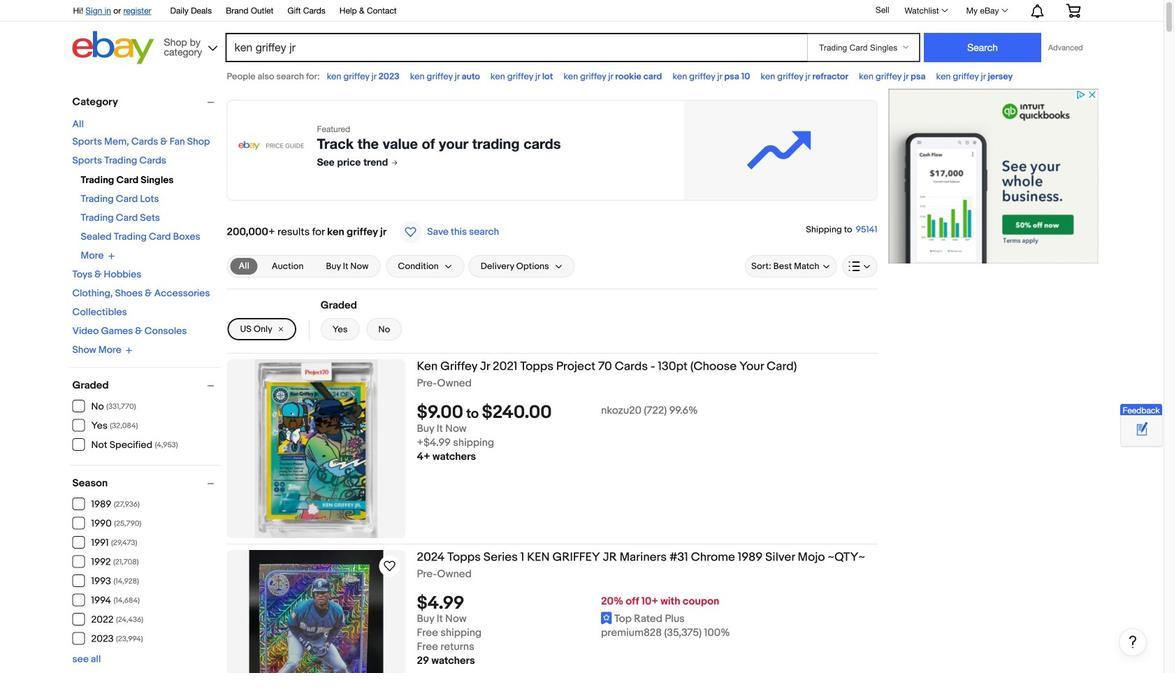 Task type: vqa. For each thing, say whether or not it's contained in the screenshot.
left View
no



Task type: describe. For each thing, give the bounding box(es) containing it.
save this search ken griffey jr search image
[[399, 221, 422, 243]]

2 heading from the top
[[417, 550, 866, 565]]

watchlist image
[[942, 9, 949, 12]]

help, opens dialogs image
[[1126, 635, 1140, 649]]

advertisement element
[[889, 89, 1099, 264]]

your shopping cart image
[[1066, 4, 1082, 18]]

top rated plus image
[[601, 612, 612, 625]]



Task type: locate. For each thing, give the bounding box(es) containing it.
my ebay image
[[1002, 9, 1009, 12]]

None submit
[[924, 33, 1042, 62]]

All selected text field
[[239, 260, 249, 273]]

heading
[[417, 359, 797, 374], [417, 550, 866, 565]]

watch 2024 topps series 1 ken griffey jr mariners #31 chrome 1989 silver mojo ~qty~ image
[[381, 558, 398, 575]]

0 vertical spatial heading
[[417, 359, 797, 374]]

main content
[[227, 89, 1147, 673]]

track the value of your trading cards region
[[227, 100, 878, 201]]

2024 topps series 1 ken griffey jr mariners #31 chrome 1989 silver mojo ~qty~ image
[[249, 550, 384, 673]]

ken griffey jr 2021 topps project 70 cards - 130pt (choose your card) image
[[255, 359, 378, 538]]

banner
[[65, 0, 1092, 68]]

1 heading from the top
[[417, 359, 797, 374]]

Search for anything text field
[[228, 34, 805, 61]]

account navigation
[[65, 0, 1092, 22]]

1 vertical spatial heading
[[417, 550, 866, 565]]



